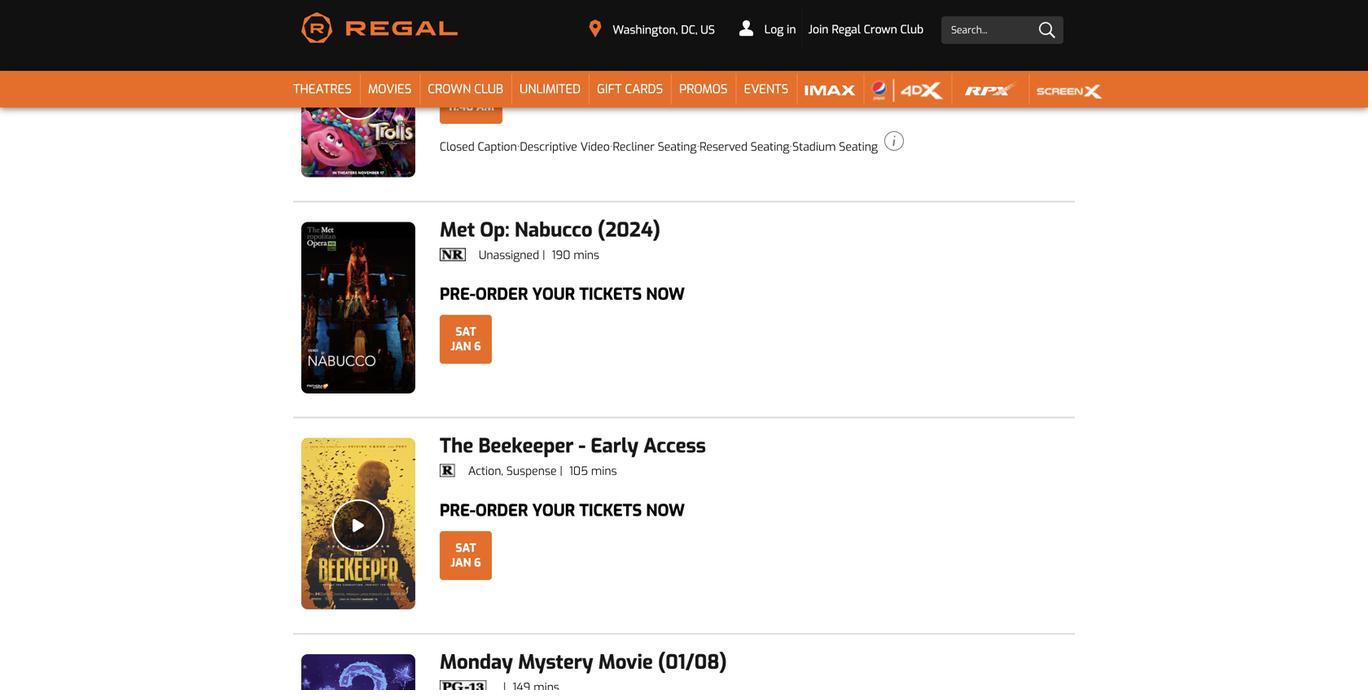 Task type: describe. For each thing, give the bounding box(es) containing it.
0 vertical spatial |
[[543, 248, 545, 263]]

reserved
[[700, 139, 748, 155]]

1 vertical spatial |
[[560, 464, 563, 479]]

2 · from the left
[[610, 139, 613, 155]]

join regal crown club link
[[803, 10, 930, 49]]

access
[[644, 433, 706, 459]]

11:40
[[448, 99, 474, 114]]

movies link
[[360, 71, 420, 108]]

11:40 am
[[448, 99, 495, 114]]

6 for op:
[[474, 339, 481, 354]]

monday
[[440, 649, 513, 675]]

action,
[[469, 464, 504, 479]]

gift
[[597, 81, 622, 98]]

1 vertical spatial mins
[[591, 464, 617, 479]]

suspense
[[507, 464, 557, 479]]

105
[[569, 464, 588, 479]]

am
[[477, 99, 495, 114]]

pre- for met
[[440, 284, 476, 305]]

your for -
[[533, 500, 575, 521]]

the beekeeper - early access link
[[440, 433, 1067, 459]]

us
[[701, 22, 715, 37]]

1 seating from the left
[[658, 139, 697, 155]]

movies
[[368, 81, 412, 98]]

early
[[591, 433, 639, 459]]

events link
[[736, 71, 797, 108]]

op:
[[480, 217, 510, 243]]

your for nabucco
[[533, 284, 575, 305]]

sat jan 6 for the
[[451, 540, 481, 570]]

2d
[[440, 66, 456, 83]]

met op: nabucco (2024)
[[440, 217, 661, 243]]

monday mystery movie (01/08) link
[[440, 649, 1067, 675]]

map marker icon image
[[590, 20, 602, 37]]

washington,
[[613, 22, 678, 37]]

user icon image
[[740, 20, 754, 36]]

action, suspense | 105 mins
[[469, 464, 617, 479]]

closed
[[440, 139, 475, 155]]

jan for the
[[451, 555, 471, 570]]

not rated. image
[[440, 248, 466, 261]]

join regal crown club
[[809, 22, 924, 37]]

stadium
[[793, 139, 836, 155]]

the beekeeper - early access
[[440, 433, 706, 459]]

nabucco
[[515, 217, 593, 243]]

washington, dc, us link
[[579, 15, 726, 43]]

club inside crown club link
[[475, 81, 504, 98]]

now for early
[[646, 500, 685, 521]]

some material may be inappropriate for children under 13. image
[[440, 680, 487, 690]]

recliner
[[613, 139, 655, 155]]

movie
[[599, 649, 653, 675]]

crown club
[[428, 81, 504, 98]]

washington, dc, us
[[613, 22, 715, 37]]

screenx image
[[1038, 78, 1103, 102]]

mystery
[[518, 649, 594, 675]]

1 · from the left
[[517, 139, 520, 155]]

sat for the
[[456, 540, 476, 556]]

3 · from the left
[[697, 139, 700, 155]]

dc,
[[681, 22, 698, 37]]

caption
[[478, 139, 517, 155]]

monday mystery movie (01/08)
[[440, 649, 727, 675]]

log in
[[762, 22, 797, 37]]

band
[[498, 1, 544, 27]]

join
[[809, 22, 829, 37]]

unlimited
[[520, 81, 581, 98]]



Task type: locate. For each thing, give the bounding box(es) containing it.
crown club link
[[420, 71, 512, 108]]

trolls band together
[[440, 1, 630, 27]]

1 now from the top
[[646, 284, 685, 305]]

0 vertical spatial pre-
[[440, 284, 476, 305]]

log
[[765, 22, 784, 37]]

2 horizontal spatial seating
[[839, 139, 878, 155]]

1 vertical spatial pre-order your tickets now
[[440, 500, 685, 521]]

theatres link
[[285, 71, 360, 108]]

1 vertical spatial club
[[475, 81, 504, 98]]

crown right regal
[[864, 22, 898, 37]]

trolls band together link
[[440, 1, 1067, 27]]

0 vertical spatial pre-order your tickets now
[[440, 284, 685, 305]]

0 vertical spatial order
[[476, 284, 528, 305]]

1 jan from the top
[[451, 339, 471, 354]]

sat for met
[[456, 324, 476, 339]]

pre-
[[440, 284, 476, 305], [440, 500, 476, 521]]

1 vertical spatial order
[[476, 500, 528, 521]]

pre- down 'guests under the age of 17 will only be admitted when accompanied by an adult over the age of 21. children under the age of 6 will not be admitted. proof of age may be required.' image
[[440, 500, 476, 521]]

jan for met
[[451, 339, 471, 354]]

0 vertical spatial now
[[646, 284, 685, 305]]

club inside join regal crown club link
[[901, 22, 924, 37]]

1 vertical spatial crown
[[428, 81, 471, 98]]

| left "105"
[[560, 464, 563, 479]]

promos
[[680, 81, 728, 98]]

0 vertical spatial tickets
[[580, 284, 642, 305]]

2 jan from the top
[[451, 555, 471, 570]]

4 · from the left
[[790, 139, 793, 155]]

tickets for (2024)
[[580, 284, 642, 305]]

stadium element
[[793, 139, 878, 155]]

met
[[440, 217, 475, 243]]

in
[[787, 22, 797, 37]]

tickets
[[580, 284, 642, 305], [580, 500, 642, 521]]

1 tickets from the top
[[580, 284, 642, 305]]

mins right 190 at left
[[574, 248, 600, 263]]

0 horizontal spatial club
[[475, 81, 504, 98]]

0 horizontal spatial seating
[[658, 139, 697, 155]]

pre- for the
[[440, 500, 476, 521]]

2 now from the top
[[646, 500, 685, 521]]

2 tickets from the top
[[580, 500, 642, 521]]

1 your from the top
[[533, 284, 575, 305]]

1 vertical spatial tickets
[[580, 500, 642, 521]]

theatres
[[293, 81, 352, 98]]

trolls
[[440, 1, 493, 27]]

club up pepsi 4dx logo
[[901, 22, 924, 37]]

1 vertical spatial sat
[[456, 540, 476, 556]]

now for (2024)
[[646, 284, 685, 305]]

2 your from the top
[[533, 500, 575, 521]]

closed caption · descriptive video · recliner seating · reserved seating · stadium seating
[[440, 139, 878, 155]]

order down action,
[[476, 500, 528, 521]]

tickets down (2024)
[[580, 284, 642, 305]]

1 6 from the top
[[474, 339, 481, 354]]

1 sat jan 6 from the top
[[451, 324, 481, 354]]

11:40 am link
[[440, 90, 503, 124]]

some material may not be suitable for young children. image
[[440, 32, 465, 45]]

mins
[[574, 248, 600, 263], [591, 464, 617, 479]]

1 horizontal spatial |
[[560, 464, 563, 479]]

your down action, suspense | 105 mins
[[533, 500, 575, 521]]

regal
[[832, 22, 861, 37]]

sat jan 6
[[451, 324, 481, 354], [451, 540, 481, 570]]

sat down action,
[[456, 540, 476, 556]]

recliner element
[[613, 139, 697, 155]]

cards
[[625, 81, 663, 98]]

1 vertical spatial now
[[646, 500, 685, 521]]

unassigned
[[479, 248, 539, 263]]

0 horizontal spatial |
[[543, 248, 545, 263]]

1 pre- from the top
[[440, 284, 476, 305]]

1 sat from the top
[[456, 324, 476, 339]]

gift cards link
[[589, 71, 672, 108]]

1 vertical spatial sat jan 6
[[451, 540, 481, 570]]

0 vertical spatial your
[[533, 284, 575, 305]]

now down access at the bottom
[[646, 500, 685, 521]]

pre-order your tickets now for -
[[440, 500, 685, 521]]

0 vertical spatial sat jan 6
[[451, 324, 481, 354]]

pre-order your tickets now down 190 at left
[[440, 284, 685, 305]]

sat down not rated. icon
[[456, 324, 476, 339]]

-
[[579, 433, 586, 459]]

3 seating from the left
[[839, 139, 878, 155]]

2 order from the top
[[476, 500, 528, 521]]

together
[[549, 1, 630, 27]]

0 vertical spatial sat
[[456, 324, 476, 339]]

2 pre-order your tickets now from the top
[[440, 500, 685, 521]]

crown up 11:40
[[428, 81, 471, 98]]

1 horizontal spatial seating
[[751, 139, 790, 155]]

0 horizontal spatial crown
[[428, 81, 471, 98]]

pepsi 4dx logo image
[[872, 78, 944, 102]]

0 vertical spatial crown
[[864, 22, 898, 37]]

now
[[646, 284, 685, 305], [646, 500, 685, 521]]

seating
[[658, 139, 697, 155], [751, 139, 790, 155], [839, 139, 878, 155]]

order
[[476, 284, 528, 305], [476, 500, 528, 521]]

·
[[517, 139, 520, 155], [610, 139, 613, 155], [697, 139, 700, 155], [790, 139, 793, 155]]

2 seating from the left
[[751, 139, 790, 155]]

seating left showtime details icon
[[839, 139, 878, 155]]

(2024)
[[598, 217, 661, 243]]

the
[[440, 433, 474, 459]]

the beekeeper - early access image
[[301, 438, 416, 610]]

0 vertical spatial club
[[901, 22, 924, 37]]

seating right recliner
[[658, 139, 697, 155]]

descriptive
[[520, 139, 578, 155]]

mins right "105"
[[591, 464, 617, 479]]

tickets down "105"
[[580, 500, 642, 521]]

video
[[581, 139, 610, 155]]

0 vertical spatial 6
[[474, 339, 481, 354]]

1 pre-order your tickets now from the top
[[440, 284, 685, 305]]

regal image
[[301, 12, 458, 43]]

jan
[[451, 339, 471, 354], [451, 555, 471, 570]]

met op: nabucco (2024) link
[[440, 217, 1067, 243]]

190
[[552, 248, 571, 263]]

|
[[543, 248, 545, 263], [560, 464, 563, 479]]

order for op:
[[476, 284, 528, 305]]

pre-order your tickets now for nabucco
[[440, 284, 685, 305]]

pre- down not rated. icon
[[440, 284, 476, 305]]

1 horizontal spatial club
[[901, 22, 924, 37]]

met op: nabucco (2024) image
[[301, 222, 416, 393]]

0 vertical spatial mins
[[574, 248, 600, 263]]

1 vertical spatial pre-
[[440, 500, 476, 521]]

seating left stadium
[[751, 139, 790, 155]]

dv element
[[520, 139, 610, 155]]

unassigned | 190 mins
[[479, 248, 600, 263]]

1 vertical spatial 6
[[474, 555, 481, 570]]

sat
[[456, 324, 476, 339], [456, 540, 476, 556]]

beekeeper
[[479, 433, 574, 459]]

reserved-selected element
[[700, 139, 790, 155]]

pre-order your tickets now down "105"
[[440, 500, 685, 521]]

events
[[744, 81, 789, 98]]

log in link
[[734, 10, 803, 50]]

trolls band together image
[[301, 6, 416, 177]]

6
[[474, 339, 481, 354], [474, 555, 481, 570]]

1 vertical spatial your
[[533, 500, 575, 521]]

your down 190 at left
[[533, 284, 575, 305]]

screening type: 2d element
[[440, 66, 456, 83]]

guests under the age of 17 will only be admitted when accompanied by an adult over the age of 21. children under the age of 6 will not be admitted. proof of age may be required. image
[[440, 464, 455, 477]]

tickets for early
[[580, 500, 642, 521]]

2 6 from the top
[[474, 555, 481, 570]]

cc element
[[440, 139, 517, 155]]

1 horizontal spatial crown
[[864, 22, 898, 37]]

0 vertical spatial jan
[[451, 339, 471, 354]]

club
[[901, 22, 924, 37], [475, 81, 504, 98]]

gift cards
[[597, 81, 663, 98]]

showtime details image
[[885, 131, 904, 151]]

unlimited link
[[512, 71, 589, 108]]

crown
[[864, 22, 898, 37], [428, 81, 471, 98]]

Search... text field
[[942, 16, 1064, 44]]

club up am
[[475, 81, 504, 98]]

2 pre- from the top
[[440, 500, 476, 521]]

2 sat jan 6 from the top
[[451, 540, 481, 570]]

(01/08)
[[658, 649, 727, 675]]

sat jan 6 for met
[[451, 324, 481, 354]]

| left 190 at left
[[543, 248, 545, 263]]

now down (2024)
[[646, 284, 685, 305]]

promos link
[[672, 71, 736, 108]]

6 for beekeeper
[[474, 555, 481, 570]]

order for beekeeper
[[476, 500, 528, 521]]

pre-order your tickets now
[[440, 284, 685, 305], [440, 500, 685, 521]]

1 vertical spatial jan
[[451, 555, 471, 570]]

order down "unassigned"
[[476, 284, 528, 305]]

imax image
[[805, 78, 856, 102]]

2 sat from the top
[[456, 540, 476, 556]]

rpx - regal premium experience image
[[960, 78, 1021, 102]]

your
[[533, 284, 575, 305], [533, 500, 575, 521]]

1 order from the top
[[476, 284, 528, 305]]



Task type: vqa. For each thing, say whether or not it's contained in the screenshot.
| to the top
yes



